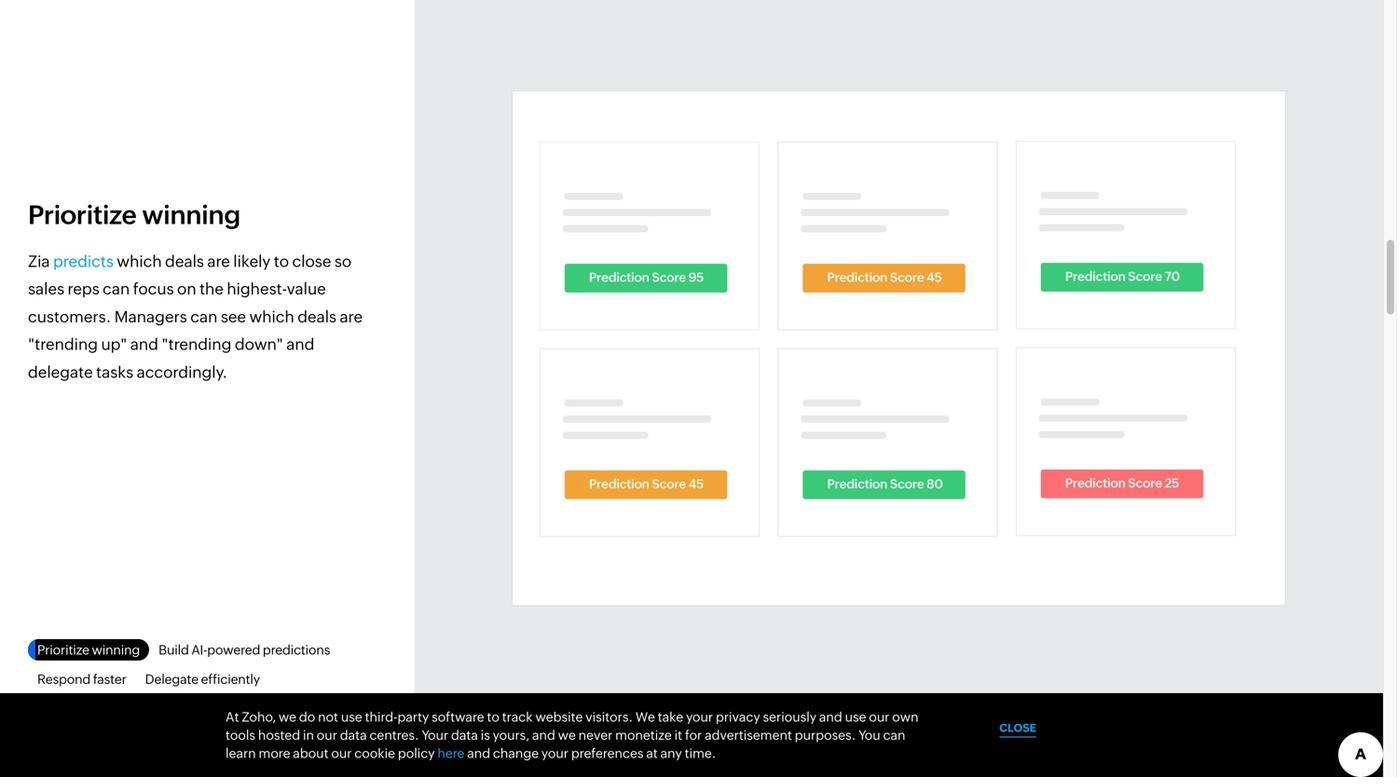 Task type: describe. For each thing, give the bounding box(es) containing it.
winning for zia
[[142, 200, 240, 230]]

1 "trending from the left
[[28, 335, 98, 353]]

1 data from the left
[[340, 728, 367, 743]]

here and change your preferences at any time.
[[437, 746, 716, 761]]

more
[[259, 746, 290, 761]]

predictions
[[263, 643, 330, 658]]

prioritize winning image
[[512, 91, 1286, 606]]

preferences
[[571, 746, 644, 761]]

2 use from the left
[[845, 710, 866, 725]]

cookie
[[354, 746, 395, 761]]

any
[[660, 746, 682, 761]]

at
[[226, 710, 239, 725]]

and down is
[[467, 746, 490, 761]]

take
[[658, 710, 683, 725]]

tasks
[[96, 363, 133, 381]]

0 horizontal spatial we
[[279, 710, 296, 725]]

website
[[535, 710, 583, 725]]

0 vertical spatial which
[[117, 252, 162, 270]]

0 horizontal spatial can
[[103, 280, 130, 298]]

zoho,
[[242, 710, 276, 725]]

visitors.
[[586, 710, 633, 725]]

sales
[[28, 280, 64, 298]]

can inside at zoho, we do not use third-party software to track website visitors. we take your privacy seriously and use our own tools hosted in our data centres. your data is yours, and we never monetize it for advertisement purposes. you can learn more about our cookie policy
[[883, 728, 905, 743]]

focus
[[133, 280, 174, 298]]

2 "trending from the left
[[162, 335, 232, 353]]

change
[[493, 746, 539, 761]]

winning for build ai-powered predictions
[[92, 643, 140, 658]]

your
[[422, 728, 448, 743]]

track
[[502, 710, 533, 725]]

2 data from the left
[[451, 728, 478, 743]]

tools
[[226, 728, 255, 743]]

you
[[859, 728, 880, 743]]

prioritize for build ai-powered predictions
[[37, 643, 89, 658]]

respond faster
[[37, 672, 126, 687]]

delegate
[[28, 363, 93, 381]]

hosted
[[258, 728, 300, 743]]

party
[[397, 710, 429, 725]]

0 vertical spatial our
[[869, 710, 890, 725]]

yours,
[[493, 728, 530, 743]]

own
[[892, 710, 919, 725]]

and down managers
[[130, 335, 158, 353]]

accordingly.
[[137, 363, 228, 381]]

time.
[[685, 746, 716, 761]]

the
[[200, 280, 224, 298]]

for
[[685, 728, 702, 743]]

powered
[[207, 643, 260, 658]]

here link
[[437, 746, 465, 761]]

efficiently
[[201, 672, 260, 687]]

and down 'website'
[[532, 728, 555, 743]]

close inside which deals are likely to close so sales reps can focus on the highest-value customers. managers can see which deals are "trending up" and "trending down" and delegate tasks accordingly.
[[292, 252, 331, 270]]



Task type: vqa. For each thing, say whether or not it's contained in the screenshot.
the leftmost use
yes



Task type: locate. For each thing, give the bounding box(es) containing it.
can down own
[[883, 728, 905, 743]]

respond
[[37, 672, 91, 687]]

0 vertical spatial your
[[686, 710, 713, 725]]

build ai-powered predictions
[[159, 643, 330, 658]]

"trending up delegate
[[28, 335, 98, 353]]

is
[[481, 728, 490, 743]]

software
[[432, 710, 484, 725]]

1 vertical spatial to
[[487, 710, 499, 725]]

winning up faster on the bottom left
[[92, 643, 140, 658]]

it
[[674, 728, 682, 743]]

and
[[130, 335, 158, 353], [286, 335, 315, 353], [819, 710, 842, 725], [532, 728, 555, 743], [467, 746, 490, 761]]

delegate efficiently
[[145, 672, 260, 687]]

third-
[[365, 710, 397, 725]]

zia predicts
[[28, 252, 114, 270]]

1 vertical spatial which
[[249, 307, 294, 326]]

in
[[303, 728, 314, 743]]

winning up on in the top left of the page
[[142, 200, 240, 230]]

prioritize
[[28, 200, 136, 230], [37, 643, 89, 658]]

1 vertical spatial are
[[340, 307, 363, 326]]

0 horizontal spatial deals
[[165, 252, 204, 270]]

data up the cookie
[[340, 728, 367, 743]]

to up is
[[487, 710, 499, 725]]

prioritize for zia
[[28, 200, 136, 230]]

0 vertical spatial are
[[207, 252, 230, 270]]

use
[[341, 710, 362, 725], [845, 710, 866, 725]]

can
[[103, 280, 130, 298], [190, 307, 218, 326], [883, 728, 905, 743]]

at zoho, we do not use third-party software to track website visitors. we take your privacy seriously and use our own tools hosted in our data centres. your data is yours, and we never monetize it for advertisement purposes. you can learn more about our cookie policy
[[226, 710, 919, 761]]

learn
[[226, 746, 256, 761]]

to
[[274, 252, 289, 270], [487, 710, 499, 725]]

not
[[318, 710, 338, 725]]

to right likely
[[274, 252, 289, 270]]

up"
[[101, 335, 127, 353]]

which up 'focus'
[[117, 252, 162, 270]]

0 horizontal spatial data
[[340, 728, 367, 743]]

ai-
[[191, 643, 207, 658]]

1 vertical spatial prioritize
[[37, 643, 89, 658]]

1 vertical spatial close
[[999, 722, 1036, 734]]

deals up on in the top left of the page
[[165, 252, 204, 270]]

"trending up the accordingly.
[[162, 335, 232, 353]]

1 horizontal spatial use
[[845, 710, 866, 725]]

down"
[[235, 335, 283, 353]]

so
[[334, 252, 352, 270]]

2 horizontal spatial can
[[883, 728, 905, 743]]

your
[[686, 710, 713, 725], [541, 746, 569, 761]]

your up for
[[686, 710, 713, 725]]

1 use from the left
[[341, 710, 362, 725]]

seriously
[[763, 710, 817, 725]]

1 horizontal spatial can
[[190, 307, 218, 326]]

to inside which deals are likely to close so sales reps can focus on the highest-value customers. managers can see which deals are "trending up" and "trending down" and delegate tasks accordingly.
[[274, 252, 289, 270]]

which deals are likely to close so sales reps can focus on the highest-value customers. managers can see which deals are "trending up" and "trending down" and delegate tasks accordingly.
[[28, 252, 363, 381]]

use up you
[[845, 710, 866, 725]]

are up the
[[207, 252, 230, 270]]

1 horizontal spatial "trending
[[162, 335, 232, 353]]

value
[[287, 280, 326, 298]]

0 vertical spatial can
[[103, 280, 130, 298]]

0 horizontal spatial are
[[207, 252, 230, 270]]

advertisement
[[705, 728, 792, 743]]

faster
[[93, 672, 126, 687]]

data down software
[[451, 728, 478, 743]]

about
[[293, 746, 329, 761]]

which up the down"
[[249, 307, 294, 326]]

we left do
[[279, 710, 296, 725]]

we down 'website'
[[558, 728, 576, 743]]

monetize
[[615, 728, 672, 743]]

1 horizontal spatial your
[[686, 710, 713, 725]]

1 vertical spatial can
[[190, 307, 218, 326]]

0 vertical spatial close
[[292, 252, 331, 270]]

your down 'website'
[[541, 746, 569, 761]]

0 vertical spatial we
[[279, 710, 296, 725]]

policy
[[398, 746, 435, 761]]

0 vertical spatial prioritize
[[28, 200, 136, 230]]

0 horizontal spatial winning
[[92, 643, 140, 658]]

1 horizontal spatial close
[[999, 722, 1036, 734]]

see
[[221, 307, 246, 326]]

0 vertical spatial prioritize winning
[[28, 200, 240, 230]]

our right about
[[331, 746, 352, 761]]

predicts
[[53, 252, 114, 270]]

never
[[578, 728, 613, 743]]

your inside at zoho, we do not use third-party software to track website visitors. we take your privacy seriously and use our own tools hosted in our data centres. your data is yours, and we never monetize it for advertisement purposes. you can learn more about our cookie policy
[[686, 710, 713, 725]]

delegate
[[145, 672, 199, 687]]

reps
[[68, 280, 99, 298]]

zia
[[28, 252, 50, 270]]

here
[[437, 746, 465, 761]]

1 horizontal spatial winning
[[142, 200, 240, 230]]

our
[[869, 710, 890, 725], [317, 728, 337, 743], [331, 746, 352, 761]]

prioritize winning up respond faster
[[37, 643, 140, 658]]

managers
[[114, 307, 187, 326]]

are
[[207, 252, 230, 270], [340, 307, 363, 326]]

likely
[[233, 252, 271, 270]]

1 horizontal spatial we
[[558, 728, 576, 743]]

at
[[646, 746, 658, 761]]

on
[[177, 280, 196, 298]]

1 horizontal spatial which
[[249, 307, 294, 326]]

1 vertical spatial deals
[[298, 307, 337, 326]]

build
[[159, 643, 189, 658]]

0 vertical spatial to
[[274, 252, 289, 270]]

1 horizontal spatial data
[[451, 728, 478, 743]]

deals down value
[[298, 307, 337, 326]]

prioritize winning for zia
[[28, 200, 240, 230]]

1 vertical spatial our
[[317, 728, 337, 743]]

predicts link
[[53, 252, 114, 270]]

1 horizontal spatial to
[[487, 710, 499, 725]]

0 vertical spatial deals
[[165, 252, 204, 270]]

purposes.
[[795, 728, 856, 743]]

close
[[292, 252, 331, 270], [999, 722, 1036, 734]]

2 vertical spatial our
[[331, 746, 352, 761]]

2 vertical spatial can
[[883, 728, 905, 743]]

use right not
[[341, 710, 362, 725]]

1 vertical spatial your
[[541, 746, 569, 761]]

0 horizontal spatial "trending
[[28, 335, 98, 353]]

"trending
[[28, 335, 98, 353], [162, 335, 232, 353]]

1 horizontal spatial deals
[[298, 307, 337, 326]]

our up you
[[869, 710, 890, 725]]

prioritize up respond
[[37, 643, 89, 658]]

and up the purposes.
[[819, 710, 842, 725]]

0 horizontal spatial use
[[341, 710, 362, 725]]

data
[[340, 728, 367, 743], [451, 728, 478, 743]]

winning
[[142, 200, 240, 230], [92, 643, 140, 658]]

prioritize winning for build ai-powered predictions
[[37, 643, 140, 658]]

we
[[636, 710, 655, 725]]

our down not
[[317, 728, 337, 743]]

0 vertical spatial winning
[[142, 200, 240, 230]]

1 horizontal spatial are
[[340, 307, 363, 326]]

highest-
[[227, 280, 287, 298]]

deals
[[165, 252, 204, 270], [298, 307, 337, 326]]

0 horizontal spatial to
[[274, 252, 289, 270]]

prioritize winning up predicts link
[[28, 200, 240, 230]]

privacy
[[716, 710, 760, 725]]

can right reps
[[103, 280, 130, 298]]

0 horizontal spatial close
[[292, 252, 331, 270]]

which
[[117, 252, 162, 270], [249, 307, 294, 326]]

and right the down"
[[286, 335, 315, 353]]

1 vertical spatial we
[[558, 728, 576, 743]]

customers.
[[28, 307, 111, 326]]

are down so
[[340, 307, 363, 326]]

do
[[299, 710, 315, 725]]

centres.
[[370, 728, 419, 743]]

can down the
[[190, 307, 218, 326]]

prioritize up predicts link
[[28, 200, 136, 230]]

to inside at zoho, we do not use third-party software to track website visitors. we take your privacy seriously and use our own tools hosted in our data centres. your data is yours, and we never monetize it for advertisement purposes. you can learn more about our cookie policy
[[487, 710, 499, 725]]

1 vertical spatial winning
[[92, 643, 140, 658]]

0 horizontal spatial your
[[541, 746, 569, 761]]

prioritize winning
[[28, 200, 240, 230], [37, 643, 140, 658]]

0 horizontal spatial which
[[117, 252, 162, 270]]

1 vertical spatial prioritize winning
[[37, 643, 140, 658]]

we
[[279, 710, 296, 725], [558, 728, 576, 743]]



